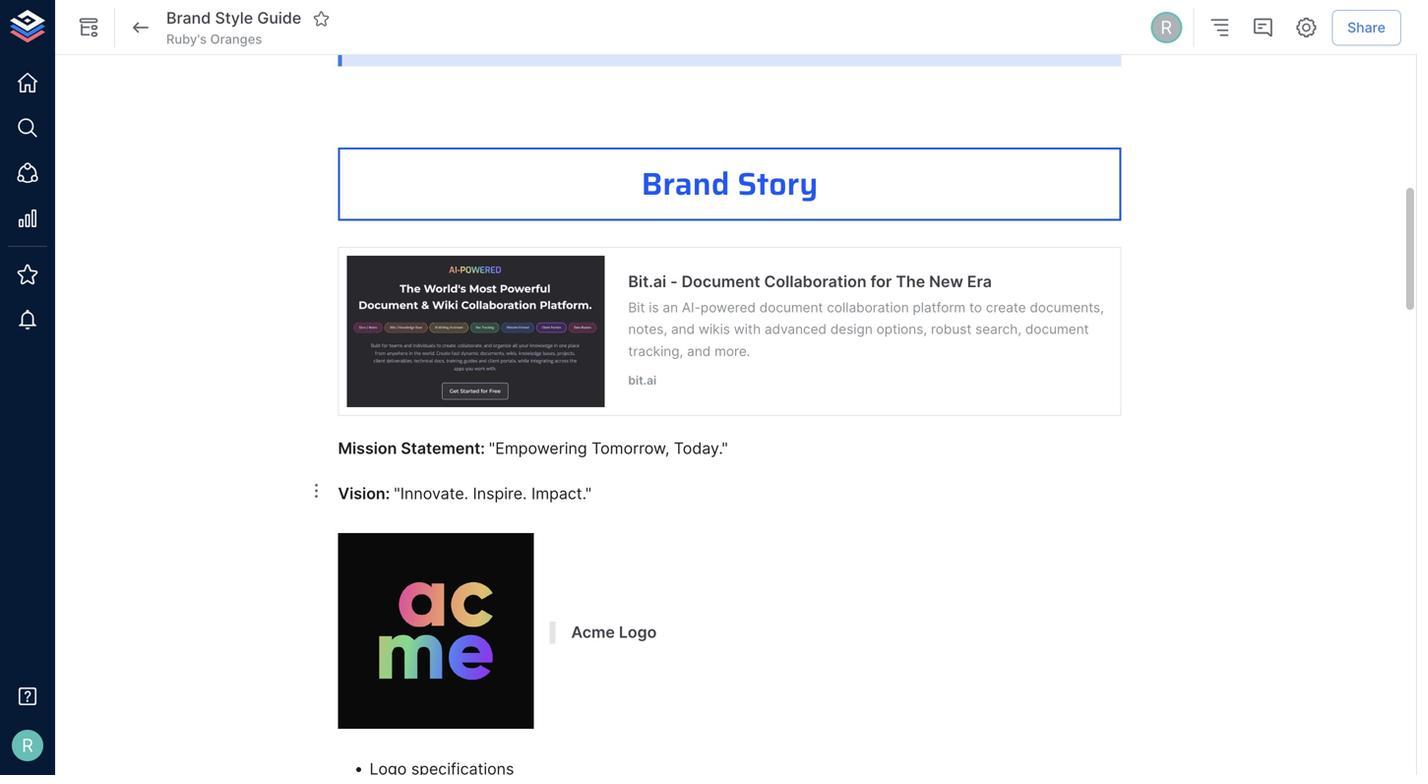 Task type: locate. For each thing, give the bounding box(es) containing it.
brand story
[[642, 159, 818, 209]]

0 vertical spatial brand
[[166, 9, 211, 28]]

1 horizontal spatial brand
[[642, 159, 730, 209]]

ruby's oranges
[[166, 31, 262, 47]]

and
[[672, 322, 695, 338], [687, 344, 711, 360]]

search,
[[976, 322, 1022, 338]]

advanced
[[765, 322, 827, 338]]

document up advanced
[[760, 300, 824, 316]]

bit.ai
[[629, 272, 667, 291]]

brand for brand story
[[642, 159, 730, 209]]

brand style guide
[[166, 9, 302, 28]]

statement:
[[401, 439, 485, 458]]

r button
[[1148, 9, 1186, 46], [6, 725, 49, 768]]

favorite image
[[312, 10, 330, 27]]

document
[[682, 272, 761, 291]]

guide
[[257, 9, 302, 28]]

era
[[968, 272, 992, 291]]

brand up ruby's
[[166, 9, 211, 28]]

0 vertical spatial document
[[760, 300, 824, 316]]

brand
[[166, 9, 211, 28], [642, 159, 730, 209]]

0 vertical spatial r button
[[1148, 9, 1186, 46]]

table of contents image
[[1208, 16, 1232, 39]]

document down documents, at the right of the page
[[1026, 322, 1090, 338]]

settings image
[[1295, 16, 1319, 39]]

0 horizontal spatial brand
[[166, 9, 211, 28]]

1 vertical spatial brand
[[642, 159, 730, 209]]

1 vertical spatial r
[[22, 735, 33, 757]]

acme
[[572, 623, 615, 643]]

collaboration
[[827, 300, 909, 316]]

0 horizontal spatial r
[[22, 735, 33, 757]]

and down the ai-
[[672, 322, 695, 338]]

ai-
[[682, 300, 701, 316]]

oranges
[[210, 31, 262, 47]]

tomorrow,
[[592, 439, 670, 458]]

powered
[[701, 300, 756, 316]]

vision: "innovate. inspire. impact."
[[338, 485, 592, 504]]

0 vertical spatial r
[[1161, 17, 1173, 38]]

more.
[[715, 344, 751, 360]]

0 vertical spatial and
[[672, 322, 695, 338]]

"innovate.
[[394, 485, 469, 504]]

today."
[[674, 439, 729, 458]]

r
[[1161, 17, 1173, 38], [22, 735, 33, 757]]

0 horizontal spatial document
[[760, 300, 824, 316]]

share
[[1348, 19, 1386, 36]]

r for bottommost r button
[[22, 735, 33, 757]]

brand left story
[[642, 159, 730, 209]]

documents,
[[1030, 300, 1105, 316]]

vision:
[[338, 485, 390, 504]]

1 horizontal spatial document
[[1026, 322, 1090, 338]]

0 horizontal spatial r button
[[6, 725, 49, 768]]

and down wikis
[[687, 344, 711, 360]]

r for right r button
[[1161, 17, 1173, 38]]

notes,
[[629, 322, 668, 338]]

document
[[760, 300, 824, 316], [1026, 322, 1090, 338]]

1 horizontal spatial r
[[1161, 17, 1173, 38]]



Task type: vqa. For each thing, say whether or not it's contained in the screenshot.
this
no



Task type: describe. For each thing, give the bounding box(es) containing it.
is
[[649, 300, 659, 316]]

bit
[[629, 300, 645, 316]]

the
[[896, 272, 926, 291]]

to
[[970, 300, 983, 316]]

an
[[663, 300, 678, 316]]

for
[[871, 272, 892, 291]]

1 horizontal spatial r button
[[1148, 9, 1186, 46]]

comments image
[[1252, 16, 1275, 39]]

-
[[671, 272, 678, 291]]

bit.ai
[[629, 373, 657, 388]]

options,
[[877, 322, 928, 338]]

1 vertical spatial and
[[687, 344, 711, 360]]

impact."
[[532, 485, 592, 504]]

bit.ai - document collaboration for the new era bit is an ai-powered document collaboration platform to create documents, notes, and wikis with advanced design options, robust search, document tracking, and more.
[[629, 272, 1105, 360]]

wikis
[[699, 322, 730, 338]]

1 vertical spatial r button
[[6, 725, 49, 768]]

go back image
[[129, 16, 153, 39]]

platform
[[913, 300, 966, 316]]

ruby's
[[166, 31, 207, 47]]

inspire.
[[473, 485, 527, 504]]

brand for brand style guide
[[166, 9, 211, 28]]

share button
[[1332, 10, 1402, 46]]

create
[[986, 300, 1027, 316]]

acme logo
[[572, 623, 657, 643]]

with
[[734, 322, 761, 338]]

1 vertical spatial document
[[1026, 322, 1090, 338]]

logo
[[619, 623, 657, 643]]

ruby's oranges link
[[166, 30, 262, 48]]

mission
[[338, 439, 397, 458]]

show wiki image
[[77, 16, 100, 39]]

design
[[831, 322, 873, 338]]

new
[[930, 272, 964, 291]]

collaboration
[[765, 272, 867, 291]]

style
[[215, 9, 253, 28]]

robust
[[931, 322, 972, 338]]

mission statement: "empowering tomorrow, today."
[[338, 439, 729, 458]]

tracking,
[[629, 344, 684, 360]]

"empowering
[[489, 439, 587, 458]]

story
[[738, 159, 818, 209]]



